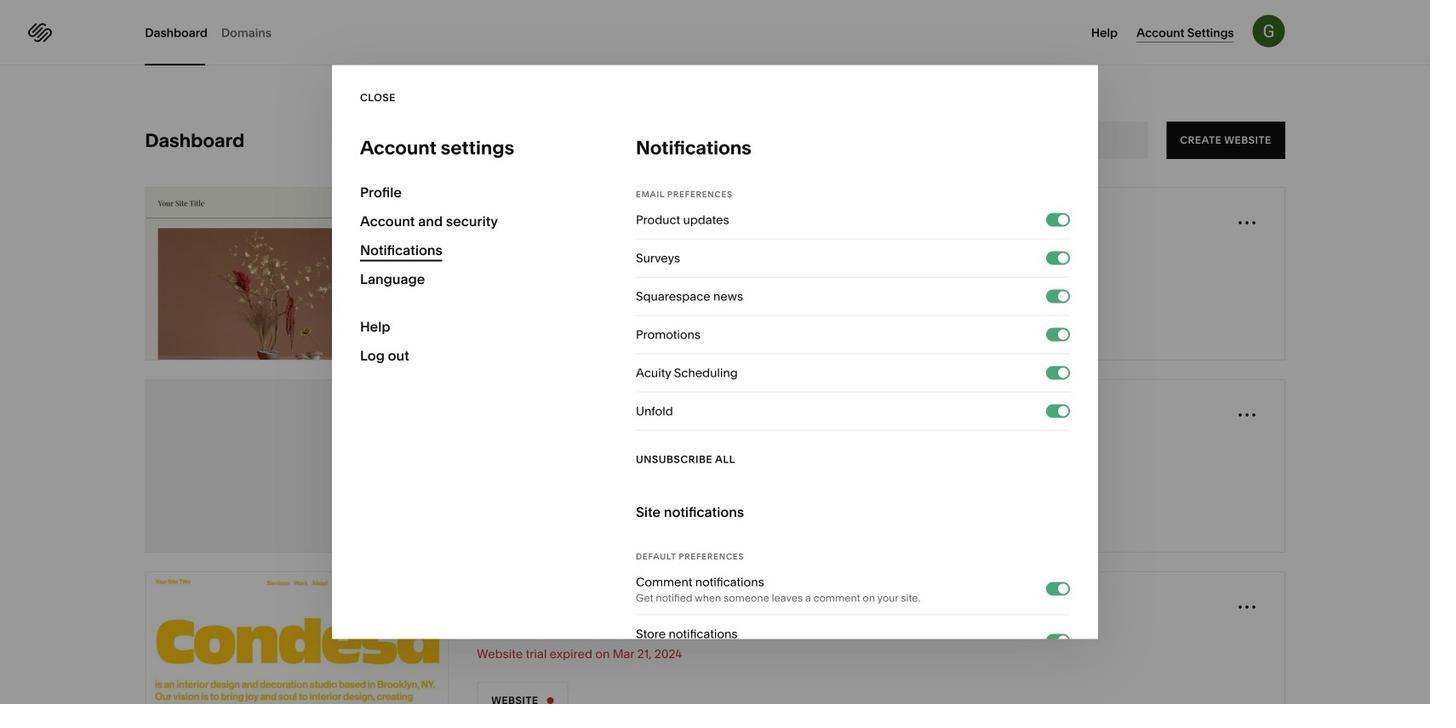 Task type: locate. For each thing, give the bounding box(es) containing it.
None checkbox
[[1058, 253, 1068, 263], [1058, 584, 1068, 595], [1058, 253, 1068, 263], [1058, 584, 1068, 595]]

None checkbox
[[1058, 215, 1068, 225], [1058, 292, 1068, 302], [1058, 330, 1068, 340], [1058, 368, 1068, 378], [1058, 406, 1068, 417], [1058, 215, 1068, 225], [1058, 292, 1068, 302], [1058, 330, 1068, 340], [1058, 368, 1068, 378], [1058, 406, 1068, 417]]

tab list
[[145, 0, 285, 66]]



Task type: describe. For each thing, give the bounding box(es) containing it.
Search field
[[1005, 131, 1110, 150]]



Task type: vqa. For each thing, say whether or not it's contained in the screenshot.
left and
no



